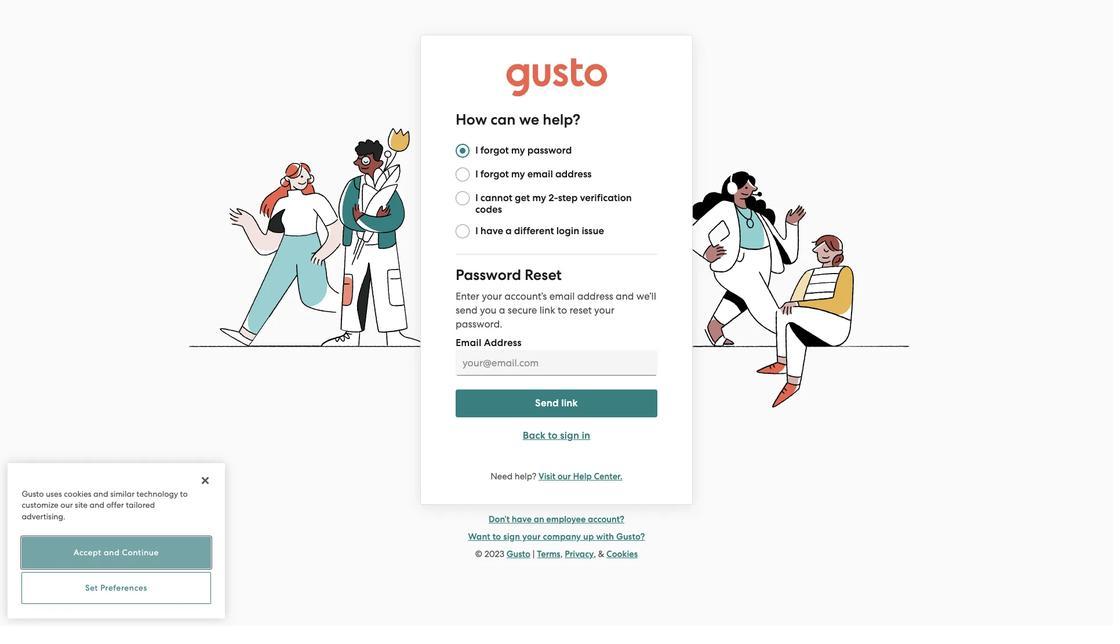 Task type: locate. For each thing, give the bounding box(es) containing it.
my for password
[[512, 145, 525, 157]]

0 vertical spatial link
[[540, 305, 556, 316]]

and left we'll
[[616, 291, 634, 302]]

a right you
[[499, 305, 506, 316]]

i for i forgot my email address
[[476, 168, 478, 180]]

1 vertical spatial our
[[60, 501, 73, 510]]

2 horizontal spatial your
[[595, 305, 615, 316]]

set preferences button
[[22, 573, 211, 604]]

gusto left |
[[507, 549, 531, 560]]

get
[[515, 192, 530, 204]]

sign left in
[[560, 430, 580, 442]]

my up the i forgot my email address
[[512, 145, 525, 157]]

1 vertical spatial address
[[578, 291, 614, 302]]

and inside 'enter your account's email address and we'll send you a secure link to reset your password.'
[[616, 291, 634, 302]]

our
[[558, 472, 571, 482], [60, 501, 73, 510]]

1 horizontal spatial link
[[562, 397, 578, 410]]

0 vertical spatial have
[[481, 225, 504, 237]]

0 vertical spatial your
[[482, 291, 502, 302]]

0 horizontal spatial link
[[540, 305, 556, 316]]

sign inside 'want to sign your company up with gusto?' 'link'
[[504, 532, 520, 542]]

1 vertical spatial my
[[512, 168, 525, 180]]

to left reset
[[558, 305, 567, 316]]

back
[[523, 430, 546, 442]]

sign up gusto link
[[504, 532, 520, 542]]

1 i from the top
[[476, 145, 478, 157]]

with
[[597, 532, 614, 542]]

link right "send"
[[562, 397, 578, 410]]

and right accept
[[104, 548, 120, 558]]

need
[[491, 472, 513, 482]]

1 horizontal spatial sign
[[560, 430, 580, 442]]

,
[[561, 549, 563, 560], [594, 549, 596, 560]]

a left different
[[506, 225, 512, 237]]

©
[[476, 549, 483, 560]]

0 vertical spatial forgot
[[481, 145, 509, 157]]

0 horizontal spatial a
[[499, 305, 506, 316]]

address for i forgot my email address
[[556, 168, 592, 180]]

step
[[558, 192, 578, 204]]

have left an
[[512, 515, 532, 525]]

0 vertical spatial a
[[506, 225, 512, 237]]

gusto
[[22, 489, 44, 499], [507, 549, 531, 560]]

0 vertical spatial address
[[556, 168, 592, 180]]

visit
[[539, 472, 556, 482]]

employee
[[547, 515, 586, 525]]

address
[[556, 168, 592, 180], [578, 291, 614, 302]]

3 i from the top
[[476, 192, 478, 204]]

link
[[540, 305, 556, 316], [562, 397, 578, 410]]

preferences
[[100, 584, 147, 593]]

0 vertical spatial my
[[512, 145, 525, 157]]

my up get
[[512, 168, 525, 180]]

forgot down can
[[481, 145, 509, 157]]

want to sign your company up with gusto?
[[468, 532, 645, 542]]

forgot
[[481, 145, 509, 157], [481, 168, 509, 180]]

2 i from the top
[[476, 168, 478, 180]]

forgot for i forgot my password
[[481, 145, 509, 157]]

sign for in
[[560, 430, 580, 442]]

0 vertical spatial our
[[558, 472, 571, 482]]

how
[[456, 111, 487, 129]]

email down password
[[528, 168, 553, 180]]

0 horizontal spatial help?
[[515, 472, 537, 482]]

a inside 'enter your account's email address and we'll send you a secure link to reset your password.'
[[499, 305, 506, 316]]

1 horizontal spatial gusto
[[507, 549, 531, 560]]

, down "company"
[[561, 549, 563, 560]]

send
[[535, 397, 559, 410]]

gusto up customize
[[22, 489, 44, 499]]

my inside i cannot get my 2-step verification codes
[[533, 192, 547, 204]]

1 vertical spatial forgot
[[481, 168, 509, 180]]

2 vertical spatial your
[[523, 532, 541, 542]]

1 vertical spatial help?
[[515, 472, 537, 482]]

1 horizontal spatial have
[[512, 515, 532, 525]]

set preferences
[[85, 584, 147, 593]]

1 horizontal spatial a
[[506, 225, 512, 237]]

and
[[616, 291, 634, 302], [93, 489, 108, 499], [90, 501, 104, 510], [104, 548, 120, 558]]

link inside 'enter your account's email address and we'll send you a secure link to reset your password.'
[[540, 305, 556, 316]]

help? right 'we'
[[543, 111, 581, 129]]

1 horizontal spatial your
[[523, 532, 541, 542]]

gusto uses cookies and similar technology to customize our site and offer tailored advertising.
[[22, 489, 188, 521]]

have
[[481, 225, 504, 237], [512, 515, 532, 525]]

your right reset
[[595, 305, 615, 316]]

i forgot my password
[[476, 145, 572, 157]]

1 horizontal spatial our
[[558, 472, 571, 482]]

0 vertical spatial sign
[[560, 430, 580, 442]]

cannot
[[481, 192, 513, 204]]

i right i forgot my email address option
[[476, 168, 478, 180]]

, left the &
[[594, 549, 596, 560]]

1 vertical spatial a
[[499, 305, 506, 316]]

tailored
[[126, 501, 155, 510]]

your up you
[[482, 291, 502, 302]]

0 horizontal spatial gusto
[[22, 489, 44, 499]]

to down don't
[[493, 532, 501, 542]]

address up step in the top right of the page
[[556, 168, 592, 180]]

i right i cannot get my 2-step verification codes radio
[[476, 192, 478, 204]]

password reset
[[456, 266, 562, 284]]

to right technology
[[180, 489, 188, 499]]

help?
[[543, 111, 581, 129], [515, 472, 537, 482]]

0 vertical spatial gusto
[[22, 489, 44, 499]]

email address
[[456, 337, 522, 349]]

email
[[528, 168, 553, 180], [550, 291, 575, 302]]

uses
[[46, 489, 62, 499]]

gusto?
[[617, 532, 645, 542]]

up
[[584, 532, 594, 542]]

2 , from the left
[[594, 549, 596, 560]]

verification
[[580, 192, 632, 204]]

to
[[558, 305, 567, 316], [548, 430, 558, 442], [180, 489, 188, 499], [493, 532, 501, 542]]

to right back at left
[[548, 430, 558, 442]]

1 , from the left
[[561, 549, 563, 560]]

i
[[476, 145, 478, 157], [476, 168, 478, 180], [476, 192, 478, 204], [476, 225, 478, 237]]

1 vertical spatial link
[[562, 397, 578, 410]]

2 forgot from the top
[[481, 168, 509, 180]]

1 vertical spatial have
[[512, 515, 532, 525]]

email up reset
[[550, 291, 575, 302]]

email inside 'enter your account's email address and we'll send you a secure link to reset your password.'
[[550, 291, 575, 302]]

1 vertical spatial email
[[550, 291, 575, 302]]

help
[[573, 472, 592, 482]]

0 vertical spatial email
[[528, 168, 553, 180]]

your up |
[[523, 532, 541, 542]]

center.
[[594, 472, 623, 482]]

forgot up cannot
[[481, 168, 509, 180]]

link right secure
[[540, 305, 556, 316]]

sign inside back to sign in link
[[560, 430, 580, 442]]

and up offer
[[93, 489, 108, 499]]

1 vertical spatial sign
[[504, 532, 520, 542]]

0 horizontal spatial our
[[60, 501, 73, 510]]

4 i from the top
[[476, 225, 478, 237]]

customize
[[22, 501, 59, 510]]

link inside send link "button"
[[562, 397, 578, 410]]

we'll
[[637, 291, 657, 302]]

2 vertical spatial my
[[533, 192, 547, 204]]

sign
[[560, 430, 580, 442], [504, 532, 520, 542]]

cookies link
[[607, 549, 638, 560]]

privacy
[[565, 549, 594, 560]]

have down codes
[[481, 225, 504, 237]]

address up reset
[[578, 291, 614, 302]]

my
[[512, 145, 525, 157], [512, 168, 525, 180], [533, 192, 547, 204]]

0 vertical spatial help?
[[543, 111, 581, 129]]

our left site
[[60, 501, 73, 510]]

to inside 'link'
[[493, 532, 501, 542]]

address inside 'enter your account's email address and we'll send you a secure link to reset your password.'
[[578, 291, 614, 302]]

we
[[519, 111, 540, 129]]

advertising.
[[22, 512, 65, 521]]

our right visit at the bottom left of the page
[[558, 472, 571, 482]]

reset
[[570, 305, 592, 316]]

your
[[482, 291, 502, 302], [595, 305, 615, 316], [523, 532, 541, 542]]

you
[[480, 305, 497, 316]]

1 horizontal spatial ,
[[594, 549, 596, 560]]

0 horizontal spatial sign
[[504, 532, 520, 542]]

i inside i cannot get my 2-step verification codes
[[476, 192, 478, 204]]

don't have an       employee account?
[[489, 515, 625, 525]]

help? left visit at the bottom left of the page
[[515, 472, 537, 482]]

1 forgot from the top
[[481, 145, 509, 157]]

i right i have a different login issue 'radio'
[[476, 225, 478, 237]]

0 horizontal spatial ,
[[561, 549, 563, 560]]

my left 2-
[[533, 192, 547, 204]]

i right i forgot my password radio
[[476, 145, 478, 157]]

address for enter your account's email address and we'll send you a secure link to reset your password.
[[578, 291, 614, 302]]

0 horizontal spatial have
[[481, 225, 504, 237]]



Task type: describe. For each thing, give the bounding box(es) containing it.
i for i have a different login issue
[[476, 225, 478, 237]]

enter
[[456, 291, 480, 302]]

i forgot my email address
[[476, 168, 592, 180]]

in
[[582, 430, 591, 442]]

I have a different login issue radio
[[456, 225, 470, 239]]

can
[[491, 111, 516, 129]]

don't
[[489, 515, 510, 525]]

have for don't
[[512, 515, 532, 525]]

cookies
[[64, 489, 91, 499]]

set
[[85, 584, 98, 593]]

1 vertical spatial gusto
[[507, 549, 531, 560]]

login
[[557, 225, 580, 237]]

i cannot get my 2-step verification codes
[[476, 192, 632, 216]]

want
[[468, 532, 491, 542]]

accept
[[74, 548, 101, 558]]

sign for your
[[504, 532, 520, 542]]

password
[[456, 266, 522, 284]]

how can we help?
[[456, 111, 581, 129]]

our inside gusto uses cookies and similar technology to customize our site and offer tailored advertising.
[[60, 501, 73, 510]]

email
[[456, 337, 482, 349]]

email for account's
[[550, 291, 575, 302]]

have for i
[[481, 225, 504, 237]]

codes
[[476, 204, 502, 216]]

privacy link
[[565, 549, 594, 560]]

I forgot my password radio
[[456, 144, 470, 158]]

address
[[484, 337, 522, 349]]

gusto logo image
[[506, 58, 608, 97]]

accept and continue button
[[22, 537, 211, 569]]

visit our help center. link
[[539, 472, 623, 482]]

email for my
[[528, 168, 553, 180]]

issue
[[582, 225, 604, 237]]

terms
[[537, 549, 561, 560]]

offer
[[106, 501, 124, 510]]

gusto link
[[507, 549, 531, 560]]

and inside button
[[104, 548, 120, 558]]

account's
[[505, 291, 547, 302]]

cookies
[[607, 549, 638, 560]]

i have a different login issue
[[476, 225, 604, 237]]

need help? visit our help center.
[[491, 472, 623, 482]]

2-
[[549, 192, 558, 204]]

send link button
[[456, 390, 658, 418]]

send
[[456, 305, 478, 316]]

site
[[75, 501, 88, 510]]

password.
[[456, 319, 503, 330]]

terms link
[[537, 549, 561, 560]]

enter your account's email address and we'll send you a secure link to reset your password.
[[456, 291, 657, 330]]

account?
[[588, 515, 625, 525]]

technology
[[137, 489, 178, 499]]

your inside 'link'
[[523, 532, 541, 542]]

accept and continue
[[74, 548, 159, 558]]

company
[[543, 532, 581, 542]]

continue
[[122, 548, 159, 558]]

reset
[[525, 266, 562, 284]]

&
[[598, 549, 605, 560]]

1 horizontal spatial help?
[[543, 111, 581, 129]]

I forgot my email address radio
[[456, 168, 470, 182]]

my for email
[[512, 168, 525, 180]]

to inside 'enter your account's email address and we'll send you a secure link to reset your password.'
[[558, 305, 567, 316]]

i for i forgot my password
[[476, 145, 478, 157]]

0 horizontal spatial your
[[482, 291, 502, 302]]

an
[[534, 515, 545, 525]]

want to sign your company up with gusto? link
[[468, 530, 645, 544]]

similar
[[110, 489, 135, 499]]

and right site
[[90, 501, 104, 510]]

|
[[533, 549, 535, 560]]

gusto inside gusto uses cookies and similar technology to customize our site and offer tailored advertising.
[[22, 489, 44, 499]]

send link
[[535, 397, 578, 410]]

forgot for i forgot my email address
[[481, 168, 509, 180]]

secure
[[508, 305, 537, 316]]

I cannot get my 2-step verification codes radio
[[456, 192, 470, 205]]

different
[[514, 225, 554, 237]]

back to sign in link
[[456, 422, 658, 450]]

1 vertical spatial your
[[595, 305, 615, 316]]

don't have an       employee account? link
[[489, 515, 625, 525]]

to inside gusto uses cookies and similar technology to customize our site and offer tailored advertising.
[[180, 489, 188, 499]]

2023
[[485, 549, 505, 560]]

password
[[528, 145, 572, 157]]

back to sign in
[[523, 430, 591, 442]]

Email Address email field
[[456, 350, 658, 376]]

i for i cannot get my 2-step verification codes
[[476, 192, 478, 204]]

© 2023 gusto | terms , privacy , & cookies
[[476, 549, 638, 560]]



Task type: vqa. For each thing, say whether or not it's contained in the screenshot.
'and' inside Save and continue button
no



